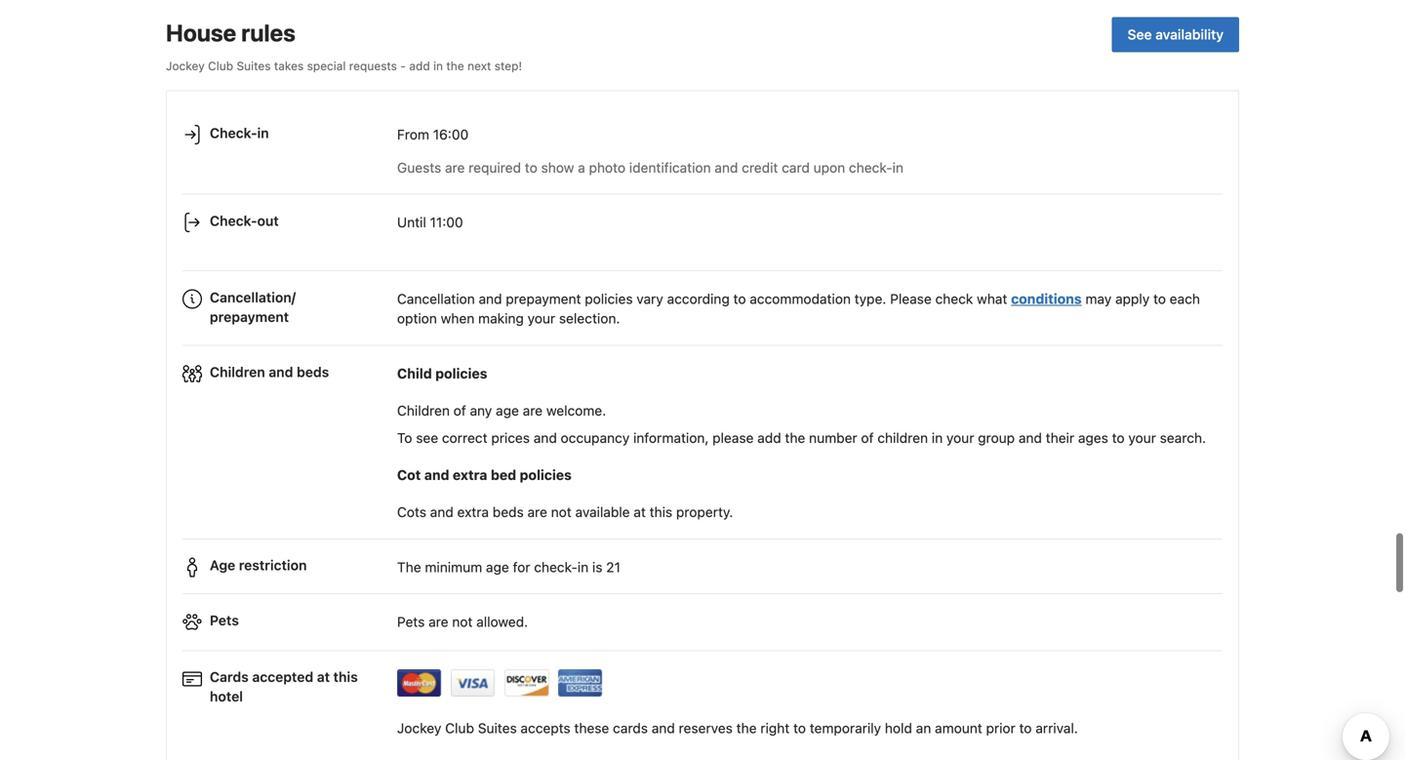Task type: vqa. For each thing, say whether or not it's contained in the screenshot.
1.9
no



Task type: locate. For each thing, give the bounding box(es) containing it.
check-
[[210, 125, 257, 141], [210, 213, 257, 229]]

rules
[[241, 19, 296, 46]]

this left property.
[[650, 504, 673, 520]]

policies up cots and extra beds are not available at this property.
[[520, 467, 572, 483]]

0 horizontal spatial policies
[[435, 366, 487, 382]]

suites left takes at top
[[237, 59, 271, 73]]

club for takes
[[208, 59, 233, 73]]

jockey for jockey club suites accepts these cards and reserves the right to temporarily hold an amount prior to arrival.
[[397, 720, 442, 736]]

1 vertical spatial prepayment
[[210, 309, 289, 325]]

when
[[441, 310, 475, 326]]

0 horizontal spatial prepayment
[[210, 309, 289, 325]]

children up the see
[[397, 403, 450, 419]]

are down 16:00
[[445, 159, 465, 176]]

your left search.
[[1128, 430, 1156, 446]]

required
[[469, 159, 521, 176]]

policies up selection. on the left top of the page
[[585, 291, 633, 307]]

1 vertical spatial at
[[317, 669, 330, 685]]

1 horizontal spatial check-
[[849, 159, 892, 176]]

0 horizontal spatial at
[[317, 669, 330, 685]]

add right -
[[409, 59, 430, 73]]

at inside cards accepted at this hotel
[[317, 669, 330, 685]]

conditions link
[[1011, 291, 1082, 307]]

occupancy
[[561, 430, 630, 446]]

to see correct prices and occupancy information, please add the number of children in your group and their ages to your search.
[[397, 430, 1206, 446]]

to right 'according'
[[733, 291, 746, 307]]

see
[[1128, 26, 1152, 42]]

correct
[[442, 430, 488, 446]]

1 vertical spatial add
[[757, 430, 781, 446]]

0 horizontal spatial pets
[[210, 612, 239, 628]]

0 horizontal spatial this
[[333, 669, 358, 685]]

1 horizontal spatial children
[[397, 403, 450, 419]]

not left available
[[551, 504, 572, 520]]

check- right for
[[534, 559, 578, 575]]

0 horizontal spatial suites
[[237, 59, 271, 73]]

suites left accepts
[[478, 720, 517, 736]]

1 vertical spatial the
[[785, 430, 805, 446]]

of
[[453, 403, 466, 419], [861, 430, 874, 446]]

0 horizontal spatial club
[[208, 59, 233, 73]]

jockey down mastercard icon
[[397, 720, 442, 736]]

1 horizontal spatial jockey
[[397, 720, 442, 736]]

prepayment inside 'cancellation/ prepayment'
[[210, 309, 289, 325]]

0 vertical spatial check-
[[210, 125, 257, 141]]

to
[[397, 430, 412, 446]]

club down house rules
[[208, 59, 233, 73]]

1 horizontal spatial at
[[634, 504, 646, 520]]

guests
[[397, 159, 441, 176]]

age left for
[[486, 559, 509, 575]]

your right making
[[528, 310, 555, 326]]

and left "their"
[[1019, 430, 1042, 446]]

the
[[446, 59, 464, 73], [785, 430, 805, 446], [736, 720, 757, 736]]

0 horizontal spatial check-
[[534, 559, 578, 575]]

1 horizontal spatial beds
[[493, 504, 524, 520]]

accommodation
[[750, 291, 851, 307]]

amount
[[935, 720, 982, 736]]

1 vertical spatial policies
[[435, 366, 487, 382]]

age
[[496, 403, 519, 419], [486, 559, 509, 575]]

1 horizontal spatial pets
[[397, 614, 425, 630]]

extra
[[453, 467, 487, 483], [457, 504, 489, 520]]

a
[[578, 159, 585, 176]]

0 horizontal spatial not
[[452, 614, 473, 630]]

1 horizontal spatial club
[[445, 720, 474, 736]]

0 horizontal spatial your
[[528, 310, 555, 326]]

1 horizontal spatial policies
[[520, 467, 572, 483]]

1 horizontal spatial the
[[736, 720, 757, 736]]

extra left bed
[[453, 467, 487, 483]]

this
[[650, 504, 673, 520], [333, 669, 358, 685]]

cancellation/
[[210, 289, 296, 305]]

jockey down house
[[166, 59, 205, 73]]

0 horizontal spatial children
[[210, 364, 265, 380]]

what
[[977, 291, 1007, 307]]

search.
[[1160, 430, 1206, 446]]

0 vertical spatial children
[[210, 364, 265, 380]]

check- up cancellation/
[[210, 213, 257, 229]]

and
[[715, 159, 738, 176], [479, 291, 502, 307], [269, 364, 293, 380], [534, 430, 557, 446], [1019, 430, 1042, 446], [424, 467, 449, 483], [430, 504, 454, 520], [652, 720, 675, 736]]

your left group
[[946, 430, 974, 446]]

policies
[[585, 291, 633, 307], [435, 366, 487, 382], [520, 467, 572, 483]]

1 vertical spatial of
[[861, 430, 874, 446]]

0 vertical spatial extra
[[453, 467, 487, 483]]

to left each
[[1153, 291, 1166, 307]]

of right number
[[861, 430, 874, 446]]

ages
[[1078, 430, 1108, 446]]

cancellation and prepayment policies vary according to accommodation type. please check what conditions
[[397, 291, 1082, 307]]

1 vertical spatial check-
[[534, 559, 578, 575]]

0 horizontal spatial the
[[446, 59, 464, 73]]

1 vertical spatial suites
[[478, 720, 517, 736]]

1 vertical spatial children
[[397, 403, 450, 419]]

allowed.
[[476, 614, 528, 630]]

1 vertical spatial extra
[[457, 504, 489, 520]]

0 vertical spatial add
[[409, 59, 430, 73]]

in right children
[[932, 430, 943, 446]]

2 horizontal spatial the
[[785, 430, 805, 446]]

visa image
[[451, 669, 496, 697]]

card
[[782, 159, 810, 176]]

check- up check-out
[[210, 125, 257, 141]]

1 vertical spatial club
[[445, 720, 474, 736]]

to inside may apply to each option when making your selection.
[[1153, 291, 1166, 307]]

0 vertical spatial club
[[208, 59, 233, 73]]

cots and extra beds are not available at this property.
[[397, 504, 733, 520]]

of left any
[[453, 403, 466, 419]]

jockey for jockey club suites takes special requests - add in the next step!
[[166, 59, 205, 73]]

and up making
[[479, 291, 502, 307]]

not left allowed.
[[452, 614, 473, 630]]

child
[[397, 366, 432, 382]]

prepayment
[[506, 291, 581, 307], [210, 309, 289, 325]]

pets down age
[[210, 612, 239, 628]]

at right available
[[634, 504, 646, 520]]

add right please
[[757, 430, 781, 446]]

next
[[467, 59, 491, 73]]

club
[[208, 59, 233, 73], [445, 720, 474, 736]]

0 vertical spatial policies
[[585, 291, 633, 307]]

may
[[1086, 291, 1112, 307]]

this right accepted
[[333, 669, 358, 685]]

policies up any
[[435, 366, 487, 382]]

2 check- from the top
[[210, 213, 257, 229]]

are up prices
[[523, 403, 543, 419]]

to right prior
[[1019, 720, 1032, 736]]

0 vertical spatial suites
[[237, 59, 271, 73]]

extra for beds
[[457, 504, 489, 520]]

2 vertical spatial policies
[[520, 467, 572, 483]]

at right accepted
[[317, 669, 330, 685]]

0 horizontal spatial beds
[[297, 364, 329, 380]]

your
[[528, 310, 555, 326], [946, 430, 974, 446], [1128, 430, 1156, 446]]

1 horizontal spatial not
[[551, 504, 572, 520]]

suites for accepts
[[478, 720, 517, 736]]

your inside may apply to each option when making your selection.
[[528, 310, 555, 326]]

the left right
[[736, 720, 757, 736]]

children of any age are welcome.
[[397, 403, 606, 419]]

are
[[445, 159, 465, 176], [523, 403, 543, 419], [527, 504, 547, 520], [429, 614, 448, 630]]

step!
[[494, 59, 522, 73]]

hotel
[[210, 689, 243, 705]]

photo
[[589, 159, 626, 176]]

1 horizontal spatial prepayment
[[506, 291, 581, 307]]

see availability
[[1128, 26, 1224, 42]]

age right any
[[496, 403, 519, 419]]

check-
[[849, 159, 892, 176], [534, 559, 578, 575]]

age restriction
[[210, 557, 307, 574]]

1 vertical spatial not
[[452, 614, 473, 630]]

takes
[[274, 59, 304, 73]]

and left credit
[[715, 159, 738, 176]]

the left next
[[446, 59, 464, 73]]

the minimum age for check-in is 21
[[397, 559, 621, 575]]

0 vertical spatial this
[[650, 504, 673, 520]]

extra down cot and extra bed policies
[[457, 504, 489, 520]]

for
[[513, 559, 530, 575]]

to
[[525, 159, 537, 176], [733, 291, 746, 307], [1153, 291, 1166, 307], [1112, 430, 1125, 446], [793, 720, 806, 736], [1019, 720, 1032, 736]]

0 vertical spatial the
[[446, 59, 464, 73]]

check- right "upon"
[[849, 159, 892, 176]]

accepted payment methods and conditions element
[[182, 659, 1223, 703]]

according
[[667, 291, 730, 307]]

to left "show"
[[525, 159, 537, 176]]

0 horizontal spatial jockey
[[166, 59, 205, 73]]

club down visa image
[[445, 720, 474, 736]]

any
[[470, 403, 492, 419]]

pets are not allowed.
[[397, 614, 528, 630]]

option
[[397, 310, 437, 326]]

cot and extra bed policies
[[397, 467, 572, 483]]

prepayment down cancellation/
[[210, 309, 289, 325]]

see
[[416, 430, 438, 446]]

1 vertical spatial check-
[[210, 213, 257, 229]]

upon
[[813, 159, 845, 176]]

cards accepted at this hotel
[[210, 669, 358, 705]]

1 vertical spatial this
[[333, 669, 358, 685]]

0 vertical spatial jockey
[[166, 59, 205, 73]]

1 vertical spatial jockey
[[397, 720, 442, 736]]

0 horizontal spatial of
[[453, 403, 466, 419]]

0 vertical spatial at
[[634, 504, 646, 520]]

16:00
[[433, 126, 469, 142]]

out
[[257, 213, 279, 229]]

property.
[[676, 504, 733, 520]]

pets down the at the bottom of the page
[[397, 614, 425, 630]]

0 vertical spatial not
[[551, 504, 572, 520]]

until 11:00
[[397, 214, 463, 230]]

children down 'cancellation/ prepayment'
[[210, 364, 265, 380]]

the left number
[[785, 430, 805, 446]]

1 horizontal spatial of
[[861, 430, 874, 446]]

not
[[551, 504, 572, 520], [452, 614, 473, 630]]

prepayment up making
[[506, 291, 581, 307]]

1 check- from the top
[[210, 125, 257, 141]]

until
[[397, 214, 426, 230]]

to right ages
[[1112, 430, 1125, 446]]

0 vertical spatial prepayment
[[506, 291, 581, 307]]

1 horizontal spatial suites
[[478, 720, 517, 736]]

jockey
[[166, 59, 205, 73], [397, 720, 442, 736]]

discover image
[[504, 669, 549, 697]]

are up for
[[527, 504, 547, 520]]



Task type: describe. For each thing, give the bounding box(es) containing it.
the for in
[[446, 59, 464, 73]]

credit
[[742, 159, 778, 176]]

available
[[575, 504, 630, 520]]

group
[[978, 430, 1015, 446]]

minimum
[[425, 559, 482, 575]]

special
[[307, 59, 346, 73]]

identification
[[629, 159, 711, 176]]

cards
[[210, 669, 249, 685]]

cancellation
[[397, 291, 475, 307]]

bed
[[491, 467, 516, 483]]

child policies
[[397, 366, 487, 382]]

see availability button
[[1112, 17, 1239, 52]]

to right right
[[793, 720, 806, 736]]

each
[[1170, 291, 1200, 307]]

requests
[[349, 59, 397, 73]]

suites for takes
[[237, 59, 271, 73]]

their
[[1046, 430, 1074, 446]]

may apply to each option when making your selection.
[[397, 291, 1200, 326]]

in right "upon"
[[892, 159, 904, 176]]

hold
[[885, 720, 912, 736]]

prices
[[491, 430, 530, 446]]

2 vertical spatial the
[[736, 720, 757, 736]]

11:00
[[430, 214, 463, 230]]

1 horizontal spatial add
[[757, 430, 781, 446]]

making
[[478, 310, 524, 326]]

and right cot
[[424, 467, 449, 483]]

21
[[606, 559, 621, 575]]

cot
[[397, 467, 421, 483]]

please
[[713, 430, 754, 446]]

and right cots on the bottom of page
[[430, 504, 454, 520]]

cancellation/ prepayment
[[210, 289, 296, 325]]

right
[[760, 720, 790, 736]]

jockey club suites accepts these cards and reserves the right to temporarily hold an amount prior to arrival.
[[397, 720, 1078, 736]]

restriction
[[239, 557, 307, 574]]

accepted
[[252, 669, 313, 685]]

check- for out
[[210, 213, 257, 229]]

children and beds
[[210, 364, 329, 380]]

in left is
[[578, 559, 589, 575]]

apply
[[1115, 291, 1150, 307]]

accepts
[[521, 720, 571, 736]]

american express image
[[558, 669, 603, 697]]

mastercard image
[[397, 669, 442, 697]]

the for add
[[785, 430, 805, 446]]

this inside cards accepted at this hotel
[[333, 669, 358, 685]]

and right prices
[[534, 430, 557, 446]]

children
[[878, 430, 928, 446]]

temporarily
[[810, 720, 881, 736]]

2 horizontal spatial policies
[[585, 291, 633, 307]]

reserves
[[679, 720, 733, 736]]

1 horizontal spatial your
[[946, 430, 974, 446]]

age
[[210, 557, 235, 574]]

0 vertical spatial of
[[453, 403, 466, 419]]

is
[[592, 559, 603, 575]]

selection.
[[559, 310, 620, 326]]

cards
[[613, 720, 648, 736]]

check-out
[[210, 213, 279, 229]]

from 16:00
[[397, 126, 469, 142]]

0 vertical spatial beds
[[297, 364, 329, 380]]

the
[[397, 559, 421, 575]]

show
[[541, 159, 574, 176]]

pets for pets
[[210, 612, 239, 628]]

house rules
[[166, 19, 296, 46]]

pets for pets are not allowed.
[[397, 614, 425, 630]]

children for children and beds
[[210, 364, 265, 380]]

0 vertical spatial check-
[[849, 159, 892, 176]]

club for accepts
[[445, 720, 474, 736]]

check
[[935, 291, 973, 307]]

in right -
[[433, 59, 443, 73]]

an
[[916, 720, 931, 736]]

from
[[397, 126, 429, 142]]

arrival.
[[1036, 720, 1078, 736]]

0 horizontal spatial add
[[409, 59, 430, 73]]

information,
[[633, 430, 709, 446]]

-
[[400, 59, 406, 73]]

are down minimum
[[429, 614, 448, 630]]

jockey club suites takes special requests - add in the next step!
[[166, 59, 522, 73]]

availability
[[1156, 26, 1224, 42]]

guests are required to show a photo identification and credit card upon check-in
[[397, 159, 904, 176]]

welcome.
[[546, 403, 606, 419]]

type.
[[855, 291, 886, 307]]

please
[[890, 291, 932, 307]]

0 vertical spatial age
[[496, 403, 519, 419]]

house
[[166, 19, 236, 46]]

and down 'cancellation/ prepayment'
[[269, 364, 293, 380]]

in up out at the left top
[[257, 125, 269, 141]]

number
[[809, 430, 857, 446]]

prior
[[986, 720, 1016, 736]]

extra for bed
[[453, 467, 487, 483]]

1 horizontal spatial this
[[650, 504, 673, 520]]

and right the cards
[[652, 720, 675, 736]]

check- for in
[[210, 125, 257, 141]]

children for children of any age are welcome.
[[397, 403, 450, 419]]

1 vertical spatial age
[[486, 559, 509, 575]]

2 horizontal spatial your
[[1128, 430, 1156, 446]]

these
[[574, 720, 609, 736]]

vary
[[637, 291, 663, 307]]

1 vertical spatial beds
[[493, 504, 524, 520]]



